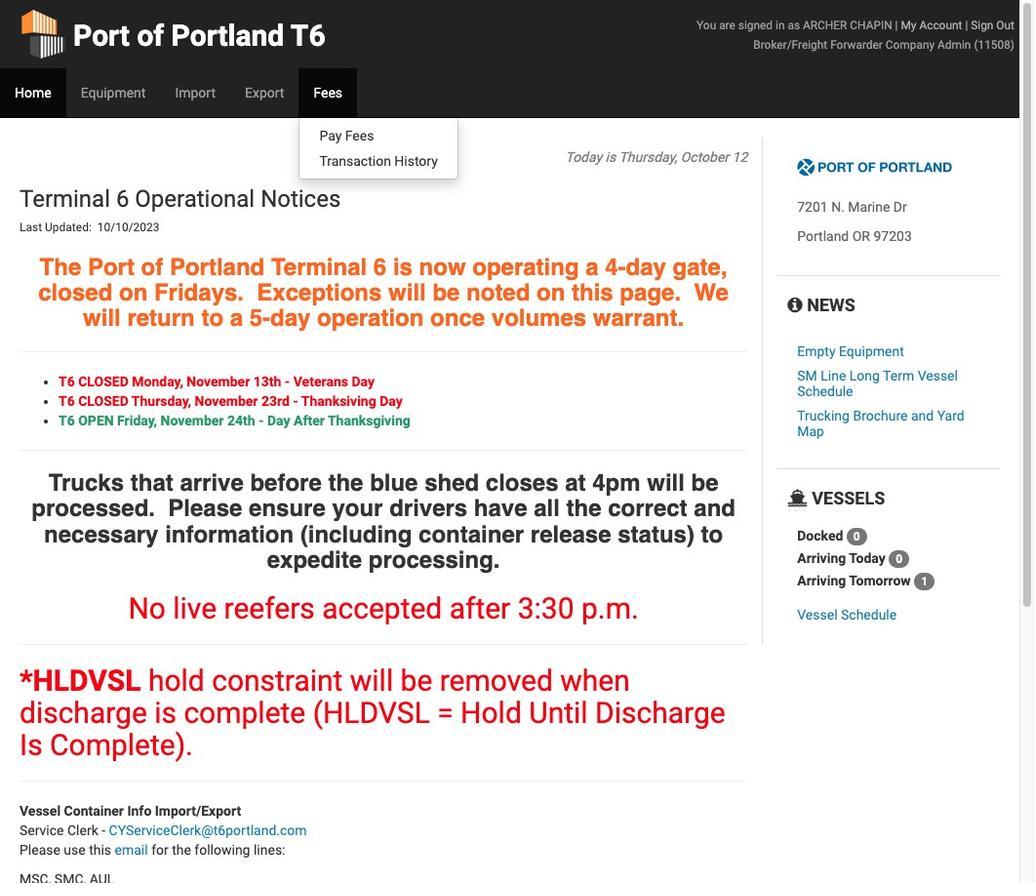 Task type: locate. For each thing, give the bounding box(es) containing it.
is left october
[[606, 149, 616, 165]]

1 vertical spatial vessel
[[798, 607, 838, 623]]

cyserviceclerk@t6portland.com
[[109, 823, 307, 839]]

this right use
[[89, 843, 111, 858]]

fees up transaction
[[345, 128, 374, 143]]

is left complete
[[154, 696, 177, 730]]

please
[[168, 495, 242, 522], [20, 843, 60, 858]]

a inside 'the port of portland terminal 6 is now operating a 4-day gate, closed on'
[[586, 253, 599, 281]]

2 arriving from the top
[[798, 572, 846, 588]]

2 horizontal spatial day
[[380, 393, 403, 409]]

vessel inside vessel container info import/export service clerk - cyserviceclerk@t6portland.com please use this email for the following lines:
[[20, 804, 61, 819]]

1 vertical spatial please
[[20, 843, 60, 858]]

0 horizontal spatial thursday,
[[132, 393, 191, 409]]

2 vertical spatial is
[[154, 696, 177, 730]]

the inside vessel container info import/export service clerk - cyserviceclerk@t6portland.com please use this email for the following lines:
[[172, 843, 191, 858]]

port of portland t6 image
[[798, 158, 954, 178]]

1 vertical spatial 6
[[374, 253, 387, 281]]

day down 23rd
[[267, 413, 290, 428]]

day up warrant.
[[626, 253, 667, 281]]

10/10/2023
[[97, 221, 160, 235]]

import button
[[160, 68, 230, 117]]

on
[[119, 279, 148, 306], [537, 279, 565, 306]]

drivers
[[390, 495, 468, 522]]

1 vertical spatial thursday,
[[132, 393, 191, 409]]

day inside 'the port of portland terminal 6 is now operating a 4-day gate, closed on'
[[626, 253, 667, 281]]

portland or 97203
[[798, 229, 912, 244]]

arriving up vessel schedule link
[[798, 572, 846, 588]]

2 on from the left
[[537, 279, 565, 306]]

1 vertical spatial a
[[230, 305, 243, 332]]

0 vertical spatial fees
[[314, 85, 343, 101]]

hold
[[148, 664, 205, 698]]

be right correct on the bottom right
[[692, 469, 719, 497]]

after
[[450, 592, 511, 626]]

terminal up "last"
[[20, 185, 110, 213]]

1 vertical spatial day
[[380, 393, 403, 409]]

1 closed from the top
[[78, 374, 129, 389]]

equipment inside empty equipment sm line long term vessel schedule trucking brochure and yard map
[[839, 344, 904, 359]]

port up equipment popup button
[[73, 19, 130, 53]]

trucking
[[798, 408, 850, 424]]

accepted
[[322, 592, 442, 626]]

1 horizontal spatial a
[[586, 253, 599, 281]]

shed
[[425, 469, 479, 497]]

hold constraint will be removed when discharge is complete (hldvsl = hold until discharge is complete).
[[20, 664, 726, 763]]

0 vertical spatial this
[[572, 279, 614, 306]]

sm line long term vessel schedule link
[[798, 368, 958, 399]]

2 vertical spatial day
[[267, 413, 290, 428]]

0 horizontal spatial a
[[230, 305, 243, 332]]

out
[[997, 19, 1015, 32]]

to right 'status)'
[[701, 521, 723, 548]]

1 horizontal spatial vessel
[[798, 607, 838, 623]]

1 vertical spatial portland
[[798, 229, 849, 244]]

1 | from the left
[[896, 19, 898, 32]]

vessel down docked 0 arriving today 0 arriving tomorrow 1
[[798, 607, 838, 623]]

the
[[40, 253, 81, 281]]

1 arriving from the top
[[798, 550, 846, 566]]

port of portland t6 link
[[20, 0, 326, 68]]

4-
[[605, 253, 626, 281]]

is left now
[[393, 253, 413, 281]]

when
[[560, 664, 630, 698]]

1 horizontal spatial on
[[537, 279, 565, 306]]

1 horizontal spatial today
[[849, 550, 886, 566]]

- right clerk
[[102, 823, 105, 839]]

2 horizontal spatial is
[[606, 149, 616, 165]]

be left noted
[[433, 279, 460, 306]]

0 horizontal spatial fees
[[314, 85, 343, 101]]

1 vertical spatial equipment
[[839, 344, 904, 359]]

after
[[294, 413, 325, 428]]

0 vertical spatial closed
[[78, 374, 129, 389]]

portland up import
[[171, 19, 284, 53]]

will
[[388, 279, 426, 306], [83, 305, 121, 332], [647, 469, 685, 497], [350, 664, 393, 698]]

1 vertical spatial to
[[701, 521, 723, 548]]

arrive
[[180, 469, 244, 497]]

closes
[[486, 469, 559, 497]]

0 up the tomorrow
[[896, 552, 903, 566]]

fees button
[[299, 68, 357, 117]]

on right 'closed' at top left
[[119, 279, 148, 306]]

and left yard
[[912, 408, 934, 424]]

5-
[[250, 305, 270, 332]]

1 vertical spatial today
[[849, 550, 886, 566]]

long
[[850, 368, 880, 384]]

terminal down notices
[[271, 253, 367, 281]]

day up thanksiving on the top left
[[352, 374, 375, 389]]

the right the all
[[567, 495, 602, 522]]

once
[[431, 305, 485, 332]]

1 on from the left
[[119, 279, 148, 306]]

this inside vessel container info import/export service clerk - cyserviceclerk@t6portland.com please use this email for the following lines:
[[89, 843, 111, 858]]

0 horizontal spatial this
[[89, 843, 111, 858]]

please inside vessel container info import/export service clerk - cyserviceclerk@t6portland.com please use this email for the following lines:
[[20, 843, 60, 858]]

port of portland t6
[[73, 19, 326, 53]]

1 vertical spatial be
[[692, 469, 719, 497]]

arriving down docked
[[798, 550, 846, 566]]

1 horizontal spatial is
[[393, 253, 413, 281]]

2 vertical spatial november
[[161, 413, 224, 428]]

of up equipment popup button
[[137, 19, 164, 53]]

2 vertical spatial vessel
[[20, 804, 61, 819]]

1 horizontal spatial 0
[[896, 552, 903, 566]]

1 vertical spatial port
[[88, 253, 135, 281]]

before
[[250, 469, 322, 497]]

1 vertical spatial of
[[141, 253, 163, 281]]

operational
[[135, 185, 255, 213]]

- right 24th
[[259, 413, 264, 428]]

my account link
[[901, 19, 963, 32]]

closed
[[78, 374, 129, 389], [78, 393, 129, 409]]

to left 5-
[[201, 305, 224, 332]]

0 vertical spatial 6
[[116, 185, 129, 213]]

fees inside popup button
[[314, 85, 343, 101]]

sign out link
[[971, 19, 1015, 32]]

0 vertical spatial to
[[201, 305, 224, 332]]

on right noted
[[537, 279, 565, 306]]

1 vertical spatial day
[[270, 305, 311, 332]]

import/export
[[155, 804, 241, 819]]

(hldvsl
[[313, 696, 430, 730]]

this inside ".  exceptions will be noted on this page.  we will return to a 5-day operation once volumes warrant."
[[572, 279, 614, 306]]

t6 down 'closed' at top left
[[59, 374, 75, 389]]

port down 10/10/2023 on the top of page
[[88, 253, 135, 281]]

empty equipment link
[[798, 344, 904, 359]]

on inside ".  exceptions will be noted on this page.  we will return to a 5-day operation once volumes warrant."
[[537, 279, 565, 306]]

1 horizontal spatial day
[[626, 253, 667, 281]]

yard
[[938, 408, 965, 424]]

t6 left 'open'
[[59, 413, 75, 428]]

1 horizontal spatial |
[[966, 19, 968, 32]]

schedule up trucking
[[798, 383, 853, 399]]

line
[[821, 368, 846, 384]]

terminal inside 'the port of portland terminal 6 is now operating a 4-day gate, closed on'
[[271, 253, 367, 281]]

t6 up fees popup button
[[291, 19, 326, 53]]

0 vertical spatial arriving
[[798, 550, 846, 566]]

we
[[694, 279, 729, 306]]

1 horizontal spatial 6
[[374, 253, 387, 281]]

1 horizontal spatial and
[[912, 408, 934, 424]]

fees
[[314, 85, 343, 101], [345, 128, 374, 143]]

vessel right 'term'
[[918, 368, 958, 384]]

1 horizontal spatial terminal
[[271, 253, 367, 281]]

0 vertical spatial day
[[352, 374, 375, 389]]

and right correct on the bottom right
[[694, 495, 736, 522]]

0 vertical spatial of
[[137, 19, 164, 53]]

correct
[[608, 495, 688, 522]]

will right 4pm
[[647, 469, 685, 497]]

6 up 10/10/2023 on the top of page
[[116, 185, 129, 213]]

fees up pay
[[314, 85, 343, 101]]

1 vertical spatial this
[[89, 843, 111, 858]]

a left 5-
[[230, 305, 243, 332]]

history
[[395, 153, 438, 169]]

vessel
[[918, 368, 958, 384], [798, 607, 838, 623], [20, 804, 61, 819]]

0 vertical spatial and
[[912, 408, 934, 424]]

vessel up service
[[20, 804, 61, 819]]

7201 n. marine dr
[[798, 199, 907, 215]]

day up 13th
[[270, 305, 311, 332]]

0 vertical spatial vessel
[[918, 368, 958, 384]]

2 horizontal spatial vessel
[[918, 368, 958, 384]]

0 vertical spatial please
[[168, 495, 242, 522]]

6
[[116, 185, 129, 213], [374, 253, 387, 281]]

0 vertical spatial schedule
[[798, 383, 853, 399]]

0 vertical spatial 0
[[854, 530, 861, 543]]

portland down terminal 6 operational notices last updated:  10/10/2023
[[170, 253, 265, 281]]

a left "4-"
[[586, 253, 599, 281]]

1 vertical spatial arriving
[[798, 572, 846, 588]]

day up thanksgiving
[[380, 393, 403, 409]]

0 vertical spatial thursday,
[[619, 149, 678, 165]]

please inside the trucks that arrive before the blue shed closes at 4pm will be processed.  please ensure your drivers have all the correct and necessary information (including container release status) to expedite processing.
[[168, 495, 242, 522]]

will down accepted
[[350, 664, 393, 698]]

2 vertical spatial be
[[401, 664, 433, 698]]

the right for
[[172, 843, 191, 858]]

1 vertical spatial and
[[694, 495, 736, 522]]

1 horizontal spatial equipment
[[839, 344, 904, 359]]

1 horizontal spatial day
[[352, 374, 375, 389]]

1 horizontal spatial fees
[[345, 128, 374, 143]]

.  exceptions will be noted on this page.  we will return to a 5-day operation once volumes warrant.
[[83, 279, 729, 332]]

1 horizontal spatial the
[[328, 469, 364, 497]]

thursday, left october
[[619, 149, 678, 165]]

to
[[201, 305, 224, 332], [701, 521, 723, 548]]

of down 10/10/2023 on the top of page
[[141, 253, 163, 281]]

0 vertical spatial day
[[626, 253, 667, 281]]

equipment
[[81, 85, 146, 101], [839, 344, 904, 359]]

schedule down the tomorrow
[[841, 607, 897, 623]]

0 horizontal spatial equipment
[[81, 85, 146, 101]]

port inside 'the port of portland terminal 6 is now operating a 4-day gate, closed on'
[[88, 253, 135, 281]]

2 | from the left
[[966, 19, 968, 32]]

trucking brochure and yard map link
[[798, 408, 965, 439]]

0 vertical spatial a
[[586, 253, 599, 281]]

0 vertical spatial port
[[73, 19, 130, 53]]

equipment right home popup button at the top left of the page
[[81, 85, 146, 101]]

portland inside 'the port of portland terminal 6 is now operating a 4-day gate, closed on'
[[170, 253, 265, 281]]

day
[[352, 374, 375, 389], [380, 393, 403, 409], [267, 413, 290, 428]]

6 inside 'the port of portland terminal 6 is now operating a 4-day gate, closed on'
[[374, 253, 387, 281]]

1 vertical spatial fees
[[345, 128, 374, 143]]

1 horizontal spatial to
[[701, 521, 723, 548]]

thursday,
[[619, 149, 678, 165], [132, 393, 191, 409]]

thanksgiving
[[328, 413, 411, 428]]

complete
[[184, 696, 306, 730]]

is
[[20, 728, 43, 763]]

thursday, down monday,
[[132, 393, 191, 409]]

equipment up long
[[839, 344, 904, 359]]

0 horizontal spatial on
[[119, 279, 148, 306]]

t6 closed monday, november 13th - veterans day t6 closed thursday, november 23rd - thanksiving day t6 open friday, november 24th - day after thanksgiving
[[59, 374, 411, 428]]

0 horizontal spatial 6
[[116, 185, 129, 213]]

0 horizontal spatial day
[[270, 305, 311, 332]]

0 vertical spatial is
[[606, 149, 616, 165]]

please down service
[[20, 843, 60, 858]]

0 vertical spatial november
[[187, 374, 250, 389]]

this
[[572, 279, 614, 306], [89, 843, 111, 858]]

1 vertical spatial terminal
[[271, 253, 367, 281]]

p.m.
[[582, 592, 639, 626]]

0 horizontal spatial terminal
[[20, 185, 110, 213]]

0 horizontal spatial the
[[172, 843, 191, 858]]

company
[[886, 38, 935, 52]]

0 vertical spatial be
[[433, 279, 460, 306]]

0 horizontal spatial |
[[896, 19, 898, 32]]

0 horizontal spatial please
[[20, 843, 60, 858]]

vessel for vessel schedule
[[798, 607, 838, 623]]

| left the my
[[896, 19, 898, 32]]

schedule
[[798, 383, 853, 399], [841, 607, 897, 623]]

0 vertical spatial equipment
[[81, 85, 146, 101]]

the left blue
[[328, 469, 364, 497]]

is
[[606, 149, 616, 165], [393, 253, 413, 281], [154, 696, 177, 730]]

2 closed from the top
[[78, 393, 129, 409]]

portland down 7201
[[798, 229, 849, 244]]

marine
[[848, 199, 890, 215]]

0 horizontal spatial to
[[201, 305, 224, 332]]

(including
[[300, 521, 412, 548]]

please left the ensure
[[168, 495, 242, 522]]

fridays
[[154, 279, 237, 306]]

- right 13th
[[285, 374, 290, 389]]

term
[[883, 368, 915, 384]]

1 vertical spatial closed
[[78, 393, 129, 409]]

no
[[128, 592, 166, 626]]

exceptions
[[257, 279, 382, 306]]

0 vertical spatial terminal
[[20, 185, 110, 213]]

brochure
[[853, 408, 908, 424]]

t6
[[291, 19, 326, 53], [59, 374, 75, 389], [59, 393, 75, 409], [59, 413, 75, 428]]

1 horizontal spatial please
[[168, 495, 242, 522]]

2 vertical spatial portland
[[170, 253, 265, 281]]

vessels
[[808, 488, 885, 509]]

0 horizontal spatial 0
[[854, 530, 861, 543]]

1 horizontal spatial this
[[572, 279, 614, 306]]

0 horizontal spatial today
[[566, 149, 602, 165]]

necessary
[[44, 521, 159, 548]]

equipment button
[[66, 68, 160, 117]]

6 up operation
[[374, 253, 387, 281]]

0 right docked
[[854, 530, 861, 543]]

transaction
[[320, 153, 391, 169]]

home button
[[0, 68, 66, 117]]

0 horizontal spatial vessel
[[20, 804, 61, 819]]

vessel schedule
[[798, 607, 897, 623]]

1 vertical spatial is
[[393, 253, 413, 281]]

day inside ".  exceptions will be noted on this page.  we will return to a 5-day operation once volumes warrant."
[[270, 305, 311, 332]]

0 vertical spatial today
[[566, 149, 602, 165]]

docked
[[798, 528, 844, 543]]

be left =
[[401, 664, 433, 698]]

this right noted
[[572, 279, 614, 306]]

0 horizontal spatial is
[[154, 696, 177, 730]]

n.
[[832, 199, 845, 215]]

discharge
[[20, 696, 147, 730]]

0 horizontal spatial and
[[694, 495, 736, 522]]

tomorrow
[[849, 572, 911, 588]]

info circle image
[[788, 297, 803, 315]]

of inside 'the port of portland terminal 6 is now operating a 4-day gate, closed on'
[[141, 253, 163, 281]]

will left return
[[83, 305, 121, 332]]

| left sign
[[966, 19, 968, 32]]

vessel container info import/export service clerk - cyserviceclerk@t6portland.com please use this email for the following lines:
[[20, 804, 307, 858]]

a
[[586, 253, 599, 281], [230, 305, 243, 332]]



Task type: describe. For each thing, give the bounding box(es) containing it.
in
[[776, 19, 785, 32]]

as
[[788, 19, 800, 32]]

until
[[529, 696, 588, 730]]

hold
[[461, 696, 522, 730]]

import
[[175, 85, 216, 101]]

will inside 'hold constraint will be removed when discharge is complete (hldvsl = hold until discharge is complete).'
[[350, 664, 393, 698]]

home
[[15, 85, 51, 101]]

- inside vessel container info import/export service clerk - cyserviceclerk@t6portland.com please use this email for the following lines:
[[102, 823, 105, 839]]

archer
[[803, 19, 848, 32]]

use
[[64, 843, 86, 858]]

status)
[[618, 521, 695, 548]]

to inside the trucks that arrive before the blue shed closes at 4pm will be processed.  please ensure your drivers have all the correct and necessary information (including container release status) to expedite processing.
[[701, 521, 723, 548]]

0 vertical spatial portland
[[171, 19, 284, 53]]

map
[[798, 423, 825, 439]]

export
[[245, 85, 284, 101]]

reefers
[[224, 592, 315, 626]]

monday,
[[132, 374, 183, 389]]

closed
[[38, 279, 113, 306]]

empty
[[798, 344, 836, 359]]

t6 inside port of portland t6 link
[[291, 19, 326, 53]]

t6 up trucks
[[59, 393, 75, 409]]

pay fees transaction history
[[320, 128, 438, 169]]

return
[[127, 305, 195, 332]]

container
[[64, 804, 124, 819]]

97203
[[874, 229, 912, 244]]

account
[[920, 19, 963, 32]]

for
[[151, 843, 169, 858]]

notices
[[261, 185, 341, 213]]

equipment inside popup button
[[81, 85, 146, 101]]

be inside the trucks that arrive before the blue shed closes at 4pm will be processed.  please ensure your drivers have all the correct and necessary information (including container release status) to expedite processing.
[[692, 469, 719, 497]]

vessel schedule link
[[798, 607, 897, 623]]

12
[[732, 149, 748, 165]]

and inside empty equipment sm line long term vessel schedule trucking brochure and yard map
[[912, 408, 934, 424]]

admin
[[938, 38, 972, 52]]

signed
[[739, 19, 773, 32]]

your
[[332, 495, 383, 522]]

email link
[[115, 843, 148, 858]]

thanksiving
[[301, 393, 376, 409]]

3:30
[[518, 592, 574, 626]]

terminal inside terminal 6 operational notices last updated:  10/10/2023
[[20, 185, 110, 213]]

1 vertical spatial 0
[[896, 552, 903, 566]]

ship image
[[788, 490, 808, 508]]

24th
[[227, 413, 255, 428]]

info
[[127, 804, 152, 819]]

or
[[853, 229, 871, 244]]

trucks
[[48, 469, 124, 497]]

october
[[681, 149, 729, 165]]

on inside 'the port of portland terminal 6 is now operating a 4-day gate, closed on'
[[119, 279, 148, 306]]

following
[[195, 843, 250, 858]]

last
[[20, 221, 42, 235]]

*hldvsl
[[20, 664, 141, 698]]

=
[[437, 696, 454, 730]]

will left once at the top of the page
[[388, 279, 426, 306]]

complete).
[[50, 728, 193, 763]]

you are signed in as archer chapin | my account | sign out broker/freight forwarder company admin (11508)
[[697, 19, 1015, 52]]

no live reefers accepted after 3:30 p.m.
[[128, 592, 639, 626]]

ensure
[[249, 495, 326, 522]]

schedule inside empty equipment sm line long term vessel schedule trucking brochure and yard map
[[798, 383, 853, 399]]

volumes
[[492, 305, 587, 332]]

terminal 6 operational notices last updated:  10/10/2023
[[20, 185, 347, 235]]

1 horizontal spatial thursday,
[[619, 149, 678, 165]]

broker/freight
[[754, 38, 828, 52]]

chapin
[[850, 19, 893, 32]]

be inside ".  exceptions will be noted on this page.  we will return to a 5-day operation once volumes warrant."
[[433, 279, 460, 306]]

forwarder
[[831, 38, 883, 52]]

service
[[20, 823, 64, 839]]

news
[[803, 295, 856, 316]]

is inside 'hold constraint will be removed when discharge is complete (hldvsl = hold until discharge is complete).'
[[154, 696, 177, 730]]

thursday, inside t6 closed monday, november 13th - veterans day t6 closed thursday, november 23rd - thanksiving day t6 open friday, november 24th - day after thanksgiving
[[132, 393, 191, 409]]

2 horizontal spatial the
[[567, 495, 602, 522]]

1 vertical spatial schedule
[[841, 607, 897, 623]]

and inside the trucks that arrive before the blue shed closes at 4pm will be processed.  please ensure your drivers have all the correct and necessary information (including container release status) to expedite processing.
[[694, 495, 736, 522]]

today inside docked 0 arriving today 0 arriving tomorrow 1
[[849, 550, 886, 566]]

23rd
[[261, 393, 290, 409]]

a inside ".  exceptions will be noted on this page.  we will return to a 5-day operation once volumes warrant."
[[230, 305, 243, 332]]

operation
[[317, 305, 424, 332]]

vessel for vessel container info import/export service clerk - cyserviceclerk@t6portland.com please use this email for the following lines:
[[20, 804, 61, 819]]

docked 0 arriving today 0 arriving tomorrow 1
[[798, 528, 928, 588]]

removed
[[440, 664, 553, 698]]

the port of portland terminal 6 is now operating a 4-day gate, closed on
[[38, 253, 728, 306]]

1 vertical spatial november
[[195, 393, 258, 409]]

constraint
[[212, 664, 343, 698]]

7201
[[798, 199, 828, 215]]

have
[[474, 495, 528, 522]]

dr
[[894, 199, 907, 215]]

live
[[173, 592, 217, 626]]

fees inside the pay fees transaction history
[[345, 128, 374, 143]]

cyserviceclerk@t6portland.com link
[[109, 823, 307, 839]]

- right 23rd
[[293, 393, 298, 409]]

you
[[697, 19, 717, 32]]

is inside 'the port of portland terminal 6 is now operating a 4-day gate, closed on'
[[393, 253, 413, 281]]

to inside ".  exceptions will be noted on this page.  we will return to a 5-day operation once volumes warrant."
[[201, 305, 224, 332]]

will inside the trucks that arrive before the blue shed closes at 4pm will be processed.  please ensure your drivers have all the correct and necessary information (including container release status) to expedite processing.
[[647, 469, 685, 497]]

be inside 'hold constraint will be removed when discharge is complete (hldvsl = hold until discharge is complete).'
[[401, 664, 433, 698]]

vessel inside empty equipment sm line long term vessel schedule trucking brochure and yard map
[[918, 368, 958, 384]]

pay
[[320, 128, 342, 143]]

6 inside terminal 6 operational notices last updated:  10/10/2023
[[116, 185, 129, 213]]

processing.
[[369, 546, 500, 574]]

pay fees link
[[300, 123, 458, 148]]

0 horizontal spatial day
[[267, 413, 290, 428]]

blue
[[370, 469, 418, 497]]



Task type: vqa. For each thing, say whether or not it's contained in the screenshot.
up at the right
no



